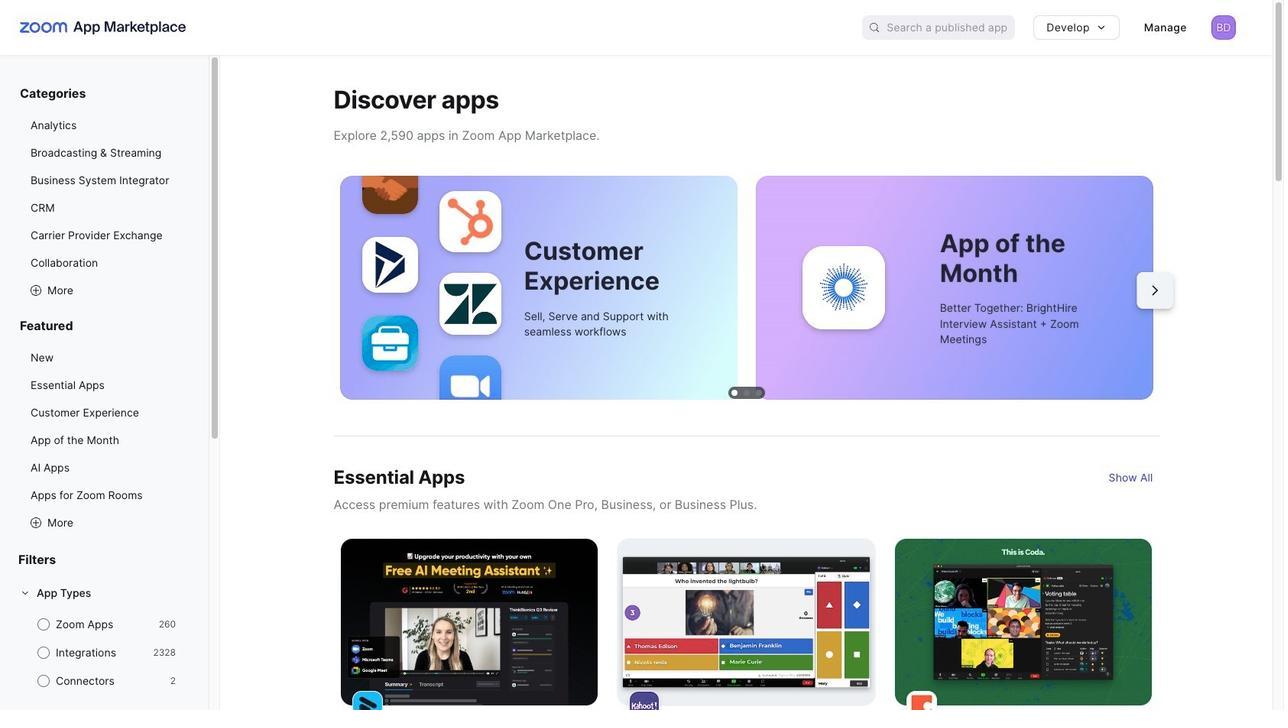 Task type: locate. For each thing, give the bounding box(es) containing it.
banner
[[0, 0, 1273, 55]]

current user is barb dwyer element
[[1212, 15, 1236, 40]]



Task type: vqa. For each thing, say whether or not it's contained in the screenshot.
the Clips
no



Task type: describe. For each thing, give the bounding box(es) containing it.
Search text field
[[887, 16, 1015, 39]]

search a published app element
[[862, 15, 1015, 40]]



